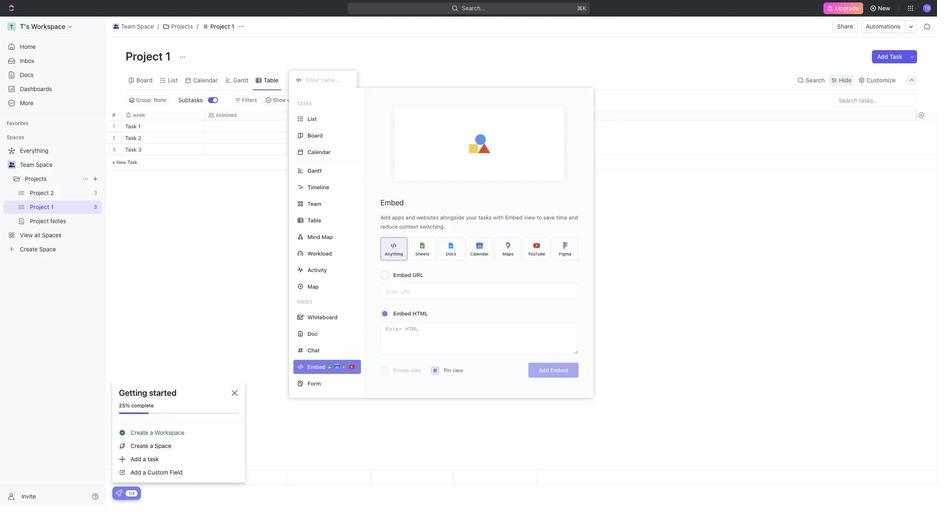 Task type: locate. For each thing, give the bounding box(es) containing it.
view right pin
[[453, 368, 464, 374]]

create up create a space
[[131, 430, 148, 437]]

0 horizontal spatial projects
[[25, 175, 47, 183]]

embed inside add embed button
[[551, 367, 569, 374]]

1 ‎task from the top
[[125, 123, 137, 130]]

2 vertical spatial to do
[[293, 147, 308, 153]]

1 vertical spatial project 1
[[126, 49, 174, 63]]

team space link
[[111, 22, 156, 32], [20, 158, 100, 172]]

tasks
[[297, 101, 312, 106]]

3 inside press space to select this row. row
[[138, 146, 142, 153]]

3 down ‎task 2
[[138, 146, 142, 153]]

0 vertical spatial project
[[211, 23, 230, 30]]

new inside button
[[879, 5, 891, 12]]

1 horizontal spatial new
[[879, 5, 891, 12]]

with
[[493, 214, 504, 221]]

tree containing team space
[[3, 144, 102, 256]]

workspace
[[155, 430, 185, 437]]

0 horizontal spatial and
[[406, 214, 415, 221]]

projects
[[171, 23, 193, 30], [25, 175, 47, 183]]

2 to do from the top
[[293, 136, 308, 141]]

1 horizontal spatial map
[[322, 234, 333, 240]]

‎task up ‎task 2
[[125, 123, 137, 130]]

Enter HTML text field
[[381, 323, 579, 355]]

1/4
[[129, 491, 135, 496]]

1 vertical spatial ‎task
[[125, 135, 137, 141]]

table
[[264, 77, 279, 84], [308, 217, 322, 224]]

2 vertical spatial task
[[128, 160, 137, 165]]

2 horizontal spatial space
[[155, 443, 171, 450]]

started
[[149, 389, 177, 398]]

embed for embed
[[381, 199, 404, 207]]

0 horizontal spatial /
[[158, 23, 159, 30]]

1 to do cell from the top
[[288, 121, 371, 132]]

task down task 3
[[128, 160, 137, 165]]

map down activity
[[308, 284, 319, 290]]

task for new task
[[128, 160, 137, 165]]

1 vertical spatial board
[[308, 132, 323, 139]]

1 horizontal spatial team
[[121, 23, 136, 30]]

2 to do cell from the top
[[288, 132, 371, 144]]

to for ‎task 2
[[293, 136, 300, 141]]

0 vertical spatial list
[[168, 77, 178, 84]]

a up create a space
[[150, 430, 153, 437]]

0 vertical spatial space
[[137, 23, 154, 30]]

timeline
[[308, 184, 330, 191]]

task inside press space to select this row. row
[[125, 146, 137, 153]]

favorites
[[7, 120, 29, 127]]

2 create from the top
[[131, 443, 148, 450]]

add
[[878, 53, 889, 60], [381, 214, 391, 221], [539, 367, 549, 374], [131, 456, 141, 463], [131, 470, 141, 477]]

1 horizontal spatial list
[[308, 116, 317, 122]]

1 create from the top
[[131, 430, 148, 437]]

calendar left maps
[[471, 252, 489, 257]]

calendar
[[193, 77, 218, 84], [308, 149, 331, 155], [471, 252, 489, 257]]

1 vertical spatial team
[[20, 161, 34, 168]]

0 vertical spatial team
[[121, 23, 136, 30]]

new button
[[867, 2, 896, 15]]

task for add task
[[890, 53, 903, 60]]

new inside 'grid'
[[117, 160, 126, 165]]

embed for embed html
[[394, 311, 411, 317]]

calendar up timeline
[[308, 149, 331, 155]]

1 vertical spatial docs
[[446, 252, 457, 257]]

docs down inbox
[[20, 71, 34, 78]]

1 horizontal spatial /
[[197, 23, 199, 30]]

1 horizontal spatial 3
[[138, 146, 142, 153]]

2 vertical spatial calendar
[[471, 252, 489, 257]]

3 left task 3
[[113, 147, 116, 152]]

view button
[[289, 74, 316, 86]]

0 vertical spatial projects link
[[161, 22, 195, 32]]

private
[[393, 368, 409, 374]]

board
[[136, 77, 153, 84], [308, 132, 323, 139]]

view
[[524, 214, 536, 221], [411, 368, 421, 374], [453, 368, 464, 374]]

view for pin view
[[453, 368, 464, 374]]

1 inside press space to select this row. row
[[138, 123, 141, 130]]

to do
[[293, 124, 308, 129], [293, 136, 308, 141], [293, 147, 308, 153]]

1 and from the left
[[406, 214, 415, 221]]

0 horizontal spatial new
[[117, 160, 126, 165]]

0 horizontal spatial project 1
[[126, 49, 174, 63]]

0 horizontal spatial 2
[[113, 135, 115, 141]]

table up the mind
[[308, 217, 322, 224]]

0 horizontal spatial team
[[20, 161, 34, 168]]

0 horizontal spatial docs
[[20, 71, 34, 78]]

1 horizontal spatial team space
[[121, 23, 154, 30]]

to do cell for ‎task 2
[[288, 132, 371, 144]]

1 horizontal spatial project
[[211, 23, 230, 30]]

list
[[168, 77, 178, 84], [308, 116, 317, 122]]

1 horizontal spatial user group image
[[114, 24, 119, 29]]

0 vertical spatial to do cell
[[288, 121, 371, 132]]

1 horizontal spatial and
[[569, 214, 579, 221]]

create
[[131, 430, 148, 437], [131, 443, 148, 450]]

0 vertical spatial new
[[879, 5, 891, 12]]

team space link inside tree
[[20, 158, 100, 172]]

getting
[[119, 389, 147, 398]]

a left task
[[143, 456, 146, 463]]

custom
[[148, 470, 168, 477]]

grid containing ‎task 1
[[106, 110, 938, 485]]

0 vertical spatial create
[[131, 430, 148, 437]]

1 vertical spatial team space
[[20, 161, 53, 168]]

2 for 1
[[113, 135, 115, 141]]

2 up task 3
[[138, 135, 141, 141]]

gantt left table link
[[233, 77, 249, 84]]

figma
[[559, 252, 572, 257]]

1 horizontal spatial projects
[[171, 23, 193, 30]]

3 to do cell from the top
[[288, 144, 371, 155]]

home
[[20, 43, 36, 50]]

2 and from the left
[[569, 214, 579, 221]]

favorites button
[[3, 119, 32, 129]]

press space to select this row. row
[[106, 121, 122, 132], [122, 121, 537, 134], [106, 132, 122, 144], [122, 132, 537, 145], [106, 144, 122, 156], [122, 144, 537, 157], [122, 471, 537, 485]]

0 vertical spatial table
[[264, 77, 279, 84]]

0 vertical spatial do
[[301, 124, 308, 129]]

reduce
[[381, 224, 398, 230]]

1 horizontal spatial calendar
[[308, 149, 331, 155]]

project 1 link
[[200, 22, 236, 32]]

automations button
[[863, 20, 905, 33]]

⌘k
[[578, 5, 587, 12]]

add inside add apps and websites alongside your tasks with embed view to save time and reduce context switching.
[[381, 214, 391, 221]]

embed html
[[394, 311, 428, 317]]

1 vertical spatial team space link
[[20, 158, 100, 172]]

your
[[466, 214, 477, 221]]

docs right the sheets
[[446, 252, 457, 257]]

‎task down ‎task 1
[[125, 135, 137, 141]]

press space to select this row. row containing task 3
[[122, 144, 537, 157]]

1 horizontal spatial gantt
[[308, 167, 322, 174]]

0 vertical spatial team space
[[121, 23, 154, 30]]

a for space
[[150, 443, 153, 450]]

0 vertical spatial gantt
[[233, 77, 249, 84]]

0 vertical spatial task
[[890, 53, 903, 60]]

team space inside tree
[[20, 161, 53, 168]]

row
[[122, 110, 537, 121]]

dashboards link
[[3, 83, 102, 96]]

1 vertical spatial projects link
[[25, 173, 79, 186]]

calendar link
[[192, 74, 218, 86]]

user group image
[[114, 24, 119, 29], [9, 163, 15, 168]]

activity
[[308, 267, 327, 274]]

list down tasks
[[308, 116, 317, 122]]

3
[[138, 146, 142, 153], [113, 147, 116, 152]]

field
[[170, 470, 183, 477]]

1 horizontal spatial project 1
[[211, 23, 234, 30]]

1 vertical spatial gantt
[[308, 167, 322, 174]]

close image
[[232, 391, 238, 397]]

1 vertical spatial map
[[308, 284, 319, 290]]

2 vertical spatial to do cell
[[288, 144, 371, 155]]

projects link
[[161, 22, 195, 32], [25, 173, 79, 186]]

embed
[[381, 199, 404, 207], [505, 214, 523, 221], [394, 272, 411, 279], [394, 311, 411, 317], [551, 367, 569, 374]]

0 horizontal spatial view
[[411, 368, 421, 374]]

0 horizontal spatial board
[[136, 77, 153, 84]]

0 vertical spatial docs
[[20, 71, 34, 78]]

2 inside press space to select this row. row
[[138, 135, 141, 141]]

gantt
[[233, 77, 249, 84], [308, 167, 322, 174]]

to for task 3
[[293, 147, 300, 153]]

a
[[150, 430, 153, 437], [150, 443, 153, 450], [143, 456, 146, 463], [143, 470, 146, 477]]

table link
[[262, 74, 279, 86]]

Search tasks... text field
[[835, 94, 917, 107]]

customize
[[867, 77, 896, 84]]

task up the "customize"
[[890, 53, 903, 60]]

a down 'add a task' at the bottom left of the page
[[143, 470, 146, 477]]

to for ‎task 1
[[293, 124, 300, 129]]

3 do from the top
[[301, 147, 308, 153]]

and up context
[[406, 214, 415, 221]]

to inside add apps and websites alongside your tasks with embed view to save time and reduce context switching.
[[537, 214, 542, 221]]

view right private
[[411, 368, 421, 374]]

new for new
[[879, 5, 891, 12]]

1 vertical spatial do
[[301, 136, 308, 141]]

/
[[158, 23, 159, 30], [197, 23, 199, 30]]

0 horizontal spatial project
[[126, 49, 163, 63]]

search button
[[796, 74, 828, 86]]

tree
[[3, 144, 102, 256]]

1 vertical spatial to do
[[293, 136, 308, 141]]

board down tasks
[[308, 132, 323, 139]]

1 horizontal spatial view
[[453, 368, 464, 374]]

1 2 3
[[113, 124, 116, 152]]

view left 'save'
[[524, 214, 536, 221]]

cell
[[205, 121, 288, 132], [371, 121, 454, 132], [205, 132, 288, 144], [371, 132, 454, 144], [205, 144, 288, 155], [371, 144, 454, 155]]

team
[[121, 23, 136, 30], [20, 161, 34, 168], [308, 201, 322, 207]]

2 vertical spatial space
[[155, 443, 171, 450]]

0 horizontal spatial team space
[[20, 161, 53, 168]]

0 horizontal spatial user group image
[[9, 163, 15, 168]]

task down ‎task 2
[[125, 146, 137, 153]]

1 vertical spatial space
[[36, 161, 53, 168]]

map
[[322, 234, 333, 240], [308, 284, 319, 290]]

0 horizontal spatial team space link
[[20, 158, 100, 172]]

0 horizontal spatial table
[[264, 77, 279, 84]]

do
[[301, 124, 308, 129], [301, 136, 308, 141], [301, 147, 308, 153]]

docs
[[20, 71, 34, 78], [446, 252, 457, 257]]

1 vertical spatial create
[[131, 443, 148, 450]]

0 vertical spatial ‎task
[[125, 123, 137, 130]]

closed
[[288, 97, 303, 103]]

calendar up subtasks button
[[193, 77, 218, 84]]

0 vertical spatial team space link
[[111, 22, 156, 32]]

0 vertical spatial user group image
[[114, 24, 119, 29]]

0 vertical spatial projects
[[171, 23, 193, 30]]

team space
[[121, 23, 154, 30], [20, 161, 53, 168]]

user group image inside sidebar navigation
[[9, 163, 15, 168]]

1 vertical spatial new
[[117, 160, 126, 165]]

docs inside docs link
[[20, 71, 34, 78]]

board left list 'link'
[[136, 77, 153, 84]]

new down task 3
[[117, 160, 126, 165]]

3 to do from the top
[[293, 147, 308, 153]]

new up automations
[[879, 5, 891, 12]]

1 vertical spatial to do cell
[[288, 132, 371, 144]]

projects inside tree
[[25, 175, 47, 183]]

2 horizontal spatial view
[[524, 214, 536, 221]]

sidebar navigation
[[0, 17, 106, 507]]

1 horizontal spatial team space link
[[111, 22, 156, 32]]

2 do from the top
[[301, 136, 308, 141]]

1 vertical spatial project
[[126, 49, 163, 63]]

search
[[806, 77, 825, 84]]

view inside add apps and websites alongside your tasks with embed view to save time and reduce context switching.
[[524, 214, 536, 221]]

2 horizontal spatial calendar
[[471, 252, 489, 257]]

grid
[[106, 110, 938, 485]]

workload
[[308, 250, 332, 257]]

row group containing 1 2 3
[[106, 121, 122, 170]]

and
[[406, 214, 415, 221], [569, 214, 579, 221]]

2 inside 1 2 3
[[113, 135, 115, 141]]

1 vertical spatial task
[[125, 146, 137, 153]]

a up task
[[150, 443, 153, 450]]

getting started
[[119, 389, 177, 398]]

2 ‎task from the top
[[125, 135, 137, 141]]

press space to select this row. row containing ‎task 2
[[122, 132, 537, 145]]

1
[[232, 23, 234, 30], [165, 49, 171, 63], [138, 123, 141, 130], [113, 124, 115, 129]]

add apps and websites alongside your tasks with embed view to save time and reduce context switching.
[[381, 214, 579, 230]]

create up 'add a task' at the bottom left of the page
[[131, 443, 148, 450]]

map right the mind
[[322, 234, 333, 240]]

0 horizontal spatial list
[[168, 77, 178, 84]]

0 vertical spatial to do
[[293, 124, 308, 129]]

2 for ‎task
[[138, 135, 141, 141]]

to do for task 3
[[293, 147, 308, 153]]

1 do from the top
[[301, 124, 308, 129]]

press space to select this row. row containing 3
[[106, 144, 122, 156]]

time
[[557, 214, 568, 221]]

task inside button
[[890, 53, 903, 60]]

1 horizontal spatial docs
[[446, 252, 457, 257]]

list up subtasks button
[[168, 77, 178, 84]]

gantt up timeline
[[308, 167, 322, 174]]

row group
[[106, 121, 122, 170], [122, 121, 537, 170], [917, 121, 937, 170], [917, 471, 937, 485]]

0 horizontal spatial space
[[36, 161, 53, 168]]

1 to do from the top
[[293, 124, 308, 129]]

view for private view
[[411, 368, 421, 374]]

space
[[137, 23, 154, 30], [36, 161, 53, 168], [155, 443, 171, 450]]

0 vertical spatial project 1
[[211, 23, 234, 30]]

0 horizontal spatial calendar
[[193, 77, 218, 84]]

1 vertical spatial user group image
[[9, 163, 15, 168]]

a for task
[[143, 456, 146, 463]]

1 / from the left
[[158, 23, 159, 30]]

0 vertical spatial map
[[322, 234, 333, 240]]

a for custom
[[143, 470, 146, 477]]

2 horizontal spatial team
[[308, 201, 322, 207]]

context
[[400, 224, 418, 230]]

2 left ‎task 2
[[113, 135, 115, 141]]

1 horizontal spatial 2
[[138, 135, 141, 141]]

2 vertical spatial do
[[301, 147, 308, 153]]

table up show
[[264, 77, 279, 84]]

pin
[[444, 368, 452, 374]]

to do cell
[[288, 121, 371, 132], [288, 132, 371, 144], [288, 144, 371, 155]]

and right time
[[569, 214, 579, 221]]

team inside tree
[[20, 161, 34, 168]]

1 vertical spatial projects
[[25, 175, 47, 183]]



Task type: vqa. For each thing, say whether or not it's contained in the screenshot.
the Task within Press SPACE to select this row. 'row'
yes



Task type: describe. For each thing, give the bounding box(es) containing it.
0 vertical spatial calendar
[[193, 77, 218, 84]]

onboarding checklist button image
[[116, 491, 122, 497]]

1 horizontal spatial projects link
[[161, 22, 195, 32]]

‎task for ‎task 1
[[125, 123, 137, 130]]

inbox link
[[3, 54, 102, 68]]

pages
[[297, 299, 312, 305]]

chat
[[308, 347, 320, 354]]

switching.
[[420, 224, 445, 230]]

complete
[[131, 403, 154, 409]]

0 horizontal spatial map
[[308, 284, 319, 290]]

to do cell for task 3
[[288, 144, 371, 155]]

youtube
[[528, 252, 546, 257]]

add for add a task
[[131, 456, 141, 463]]

task
[[148, 456, 159, 463]]

1 vertical spatial calendar
[[308, 149, 331, 155]]

0 horizontal spatial gantt
[[233, 77, 249, 84]]

mind
[[308, 234, 320, 240]]

form
[[308, 381, 321, 387]]

Enter name... field
[[306, 76, 350, 84]]

to do for ‎task 2
[[293, 136, 308, 141]]

#
[[112, 112, 115, 118]]

create for create a workspace
[[131, 430, 148, 437]]

search...
[[462, 5, 486, 12]]

new for new task
[[117, 160, 126, 165]]

add embed button
[[529, 363, 579, 378]]

apps
[[392, 214, 405, 221]]

add for add a custom field
[[131, 470, 141, 477]]

‎task for ‎task 2
[[125, 135, 137, 141]]

view button
[[289, 71, 316, 90]]

show closed
[[273, 97, 303, 103]]

subtasks button
[[175, 94, 208, 107]]

1 vertical spatial table
[[308, 217, 322, 224]]

embed for embed url
[[394, 272, 411, 279]]

add embed
[[539, 367, 569, 374]]

do for ‎task 2
[[301, 136, 308, 141]]

save
[[544, 214, 555, 221]]

list link
[[166, 74, 178, 86]]

private view
[[393, 368, 421, 374]]

1 horizontal spatial board
[[308, 132, 323, 139]]

1 vertical spatial list
[[308, 116, 317, 122]]

row group containing ‎task 1
[[122, 121, 537, 170]]

share button
[[833, 20, 859, 33]]

maps
[[503, 252, 514, 257]]

space inside tree
[[36, 161, 53, 168]]

0 horizontal spatial projects link
[[25, 173, 79, 186]]

share
[[838, 23, 854, 30]]

url
[[413, 272, 424, 279]]

a for workspace
[[150, 430, 153, 437]]

docs link
[[3, 68, 102, 82]]

dashboards
[[20, 85, 52, 92]]

row inside 'grid'
[[122, 110, 537, 121]]

spaces
[[7, 134, 24, 141]]

mind map
[[308, 234, 333, 240]]

onboarding checklist button element
[[116, 491, 122, 497]]

tasks
[[479, 214, 492, 221]]

tree inside sidebar navigation
[[3, 144, 102, 256]]

gantt link
[[232, 74, 249, 86]]

customize button
[[856, 74, 899, 86]]

25%
[[119, 403, 130, 409]]

add for add embed
[[539, 367, 549, 374]]

inbox
[[20, 57, 34, 64]]

2 / from the left
[[197, 23, 199, 30]]

whiteboard
[[308, 314, 338, 321]]

create a workspace
[[131, 430, 185, 437]]

board link
[[135, 74, 153, 86]]

0 vertical spatial board
[[136, 77, 153, 84]]

subtasks
[[178, 97, 203, 104]]

add a task
[[131, 456, 159, 463]]

press space to select this row. row containing ‎task 1
[[122, 121, 537, 134]]

add for add task
[[878, 53, 889, 60]]

press space to select this row. row containing 2
[[106, 132, 122, 144]]

embed url
[[394, 272, 424, 279]]

websites
[[417, 214, 439, 221]]

‎task 1
[[125, 123, 141, 130]]

list inside 'link'
[[168, 77, 178, 84]]

invite
[[22, 493, 36, 500]]

task 3
[[125, 146, 142, 153]]

do for ‎task 1
[[301, 124, 308, 129]]

2 vertical spatial team
[[308, 201, 322, 207]]

show
[[273, 97, 286, 103]]

to do cell for ‎task 1
[[288, 121, 371, 132]]

add a custom field
[[131, 470, 183, 477]]

upgrade link
[[824, 2, 864, 14]]

add task button
[[873, 50, 908, 63]]

1 inside 1 2 3
[[113, 124, 115, 129]]

project inside project 1 link
[[211, 23, 230, 30]]

to do for ‎task 1
[[293, 124, 308, 129]]

html
[[413, 311, 428, 317]]

press space to select this row. row containing 1
[[106, 121, 122, 132]]

‎task 2
[[125, 135, 141, 141]]

create a space
[[131, 443, 171, 450]]

hide button
[[830, 74, 855, 86]]

home link
[[3, 40, 102, 54]]

1 horizontal spatial space
[[137, 23, 154, 30]]

view
[[300, 77, 313, 84]]

0 horizontal spatial 3
[[113, 147, 116, 152]]

add for add apps and websites alongside your tasks with embed view to save time and reduce context switching.
[[381, 214, 391, 221]]

pin view
[[444, 368, 464, 374]]

doc
[[308, 331, 318, 337]]

show closed button
[[263, 95, 307, 105]]

25% complete
[[119, 403, 154, 409]]

embed inside add apps and websites alongside your tasks with embed view to save time and reduce context switching.
[[505, 214, 523, 221]]

anything
[[385, 252, 403, 257]]

upgrade
[[836, 5, 860, 12]]

add task
[[878, 53, 903, 60]]

do for task 3
[[301, 147, 308, 153]]

create for create a space
[[131, 443, 148, 450]]

automations
[[867, 23, 901, 30]]

sheets
[[416, 252, 430, 257]]

alongside
[[440, 214, 465, 221]]

new task
[[117, 160, 137, 165]]

Enter URL text field
[[381, 285, 579, 299]]



